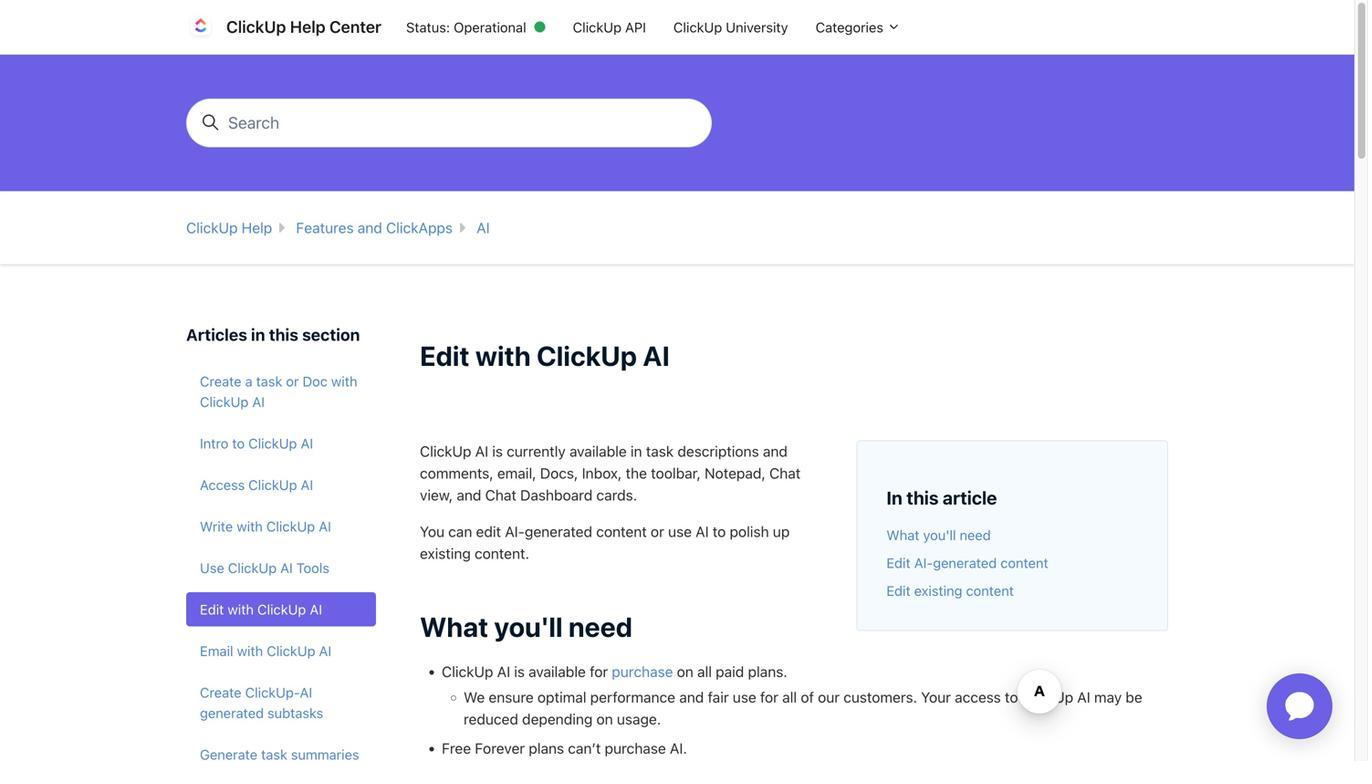 Task type: describe. For each thing, give the bounding box(es) containing it.
with for 'edit with clickup ai' link
[[228, 602, 254, 618]]

clickup api link
[[559, 10, 660, 44]]

edit existing content
[[887, 583, 1014, 599]]

create clickup-ai generated subtasks
[[200, 685, 323, 721]]

write with clickup ai link
[[186, 510, 376, 544]]

1 vertical spatial all
[[783, 689, 797, 706]]

to inside you can edit ai-generated content or use ai to polish up existing content.
[[713, 523, 726, 541]]

0 horizontal spatial this
[[269, 325, 299, 345]]

features and clickapps link
[[296, 219, 453, 236]]

help for clickup help
[[242, 219, 272, 236]]

with for write with clickup ai "link"
[[237, 519, 263, 535]]

clickup-
[[245, 685, 300, 701]]

email,
[[498, 465, 537, 482]]

plans.
[[748, 663, 788, 681]]

task inside clickup ai is currently available in task descriptions and comments, email, docs, inbox, the toolbar, notepad, chat view, and chat dashboard cards.
[[646, 443, 674, 460]]

ai- inside you can edit ai-generated content or use ai to polish up existing content.
[[505, 523, 525, 541]]

intro
[[200, 436, 229, 452]]

main content containing edit with clickup ai
[[0, 55, 1355, 762]]

in this article
[[887, 487, 998, 509]]

1 vertical spatial ai-
[[915, 555, 933, 571]]

and up notepad,
[[763, 443, 788, 460]]

view,
[[420, 487, 453, 504]]

1 vertical spatial on
[[597, 711, 613, 728]]

edit ai-generated content link
[[887, 555, 1049, 571]]

task inside "create a task or doc with clickup ai"
[[256, 374, 283, 390]]

ai inside clickup ai is currently available in task descriptions and comments, email, docs, inbox, the toolbar, notepad, chat view, and chat dashboard cards.
[[475, 443, 489, 460]]

edit for edit existing content link
[[887, 583, 911, 599]]

a
[[245, 374, 253, 390]]

paid
[[716, 663, 745, 681]]

to inside "clickup ai is available for purchase on all paid plans. we ensure optimal performance and fair use for all of our customers. your access to clickup ai may be reduced depending on usage."
[[1005, 689, 1019, 706]]

Search search field
[[186, 99, 712, 147]]

access
[[200, 477, 245, 493]]

create clickup-ai generated subtasks link
[[186, 676, 376, 731]]

fair
[[708, 689, 729, 706]]

be
[[1126, 689, 1143, 706]]

of
[[801, 689, 815, 706]]

clickup help
[[186, 219, 272, 236]]

categories
[[816, 19, 888, 35]]

and right features
[[358, 219, 382, 236]]

up
[[773, 523, 790, 541]]

1 vertical spatial what you'll need
[[420, 611, 633, 643]]

1 horizontal spatial for
[[761, 689, 779, 706]]

performance
[[591, 689, 676, 706]]

status:
[[406, 19, 450, 35]]

clickup ai is available for purchase on all paid plans. we ensure optimal performance and fair use for all of our customers. your access to clickup ai may be reduced depending on usage.
[[442, 663, 1143, 728]]

your
[[922, 689, 952, 706]]

what you'll need link
[[887, 527, 991, 543]]

we
[[464, 689, 485, 706]]

ensure
[[489, 689, 534, 706]]

create a task or doc with clickup ai link
[[186, 364, 376, 419]]

2 horizontal spatial generated
[[933, 555, 997, 571]]

currently
[[507, 443, 566, 460]]

cards.
[[597, 487, 638, 504]]

you can edit ai-generated content or use ai to polish up existing content.
[[420, 523, 790, 563]]

descriptions
[[678, 443, 759, 460]]

clickup ai is currently available in task descriptions and comments, email, docs, inbox, the toolbar, notepad, chat view, and chat dashboard cards.
[[420, 443, 801, 504]]

1 vertical spatial you'll
[[494, 611, 563, 643]]

or inside you can edit ai-generated content or use ai to polish up existing content.
[[651, 523, 665, 541]]

generated inside you can edit ai-generated content or use ai to polish up existing content.
[[525, 523, 593, 541]]

our
[[818, 689, 840, 706]]

purchase inside "clickup ai is available for purchase on all paid plans. we ensure optimal performance and fair use for all of our customers. your access to clickup ai may be reduced depending on usage."
[[612, 663, 673, 681]]

usage.
[[617, 711, 661, 728]]

clickup api
[[573, 19, 646, 35]]

0 vertical spatial for
[[590, 663, 608, 681]]

api
[[625, 19, 646, 35]]

is for available
[[514, 663, 525, 681]]

write
[[200, 519, 233, 535]]

available inside "clickup ai is available for purchase on all paid plans. we ensure optimal performance and fair use for all of our customers. your access to clickup ai may be reduced depending on usage."
[[529, 663, 586, 681]]

subtasks
[[268, 705, 323, 721]]

1 horizontal spatial what
[[887, 527, 920, 543]]

categories button
[[802, 10, 915, 44]]

tools
[[297, 560, 330, 576]]

may
[[1095, 689, 1122, 706]]

can't
[[568, 740, 601, 757]]

features and clickapps
[[296, 219, 453, 236]]

ai link
[[477, 219, 490, 236]]

1 horizontal spatial edit with clickup ai
[[420, 340, 670, 372]]

use
[[200, 560, 224, 576]]

intro to clickup ai
[[200, 436, 313, 452]]

free forever plans can't purchase ai.
[[442, 740, 687, 757]]

1 vertical spatial need
[[569, 611, 633, 643]]

comments,
[[420, 465, 494, 482]]

free
[[442, 740, 471, 757]]

toolbar,
[[651, 465, 701, 482]]

use clickup ai tools link
[[186, 551, 376, 585]]

edit ai-generated content
[[887, 555, 1049, 571]]

edit for 'edit with clickup ai' link
[[200, 602, 224, 618]]

use clickup ai tools
[[200, 560, 330, 576]]

1 horizontal spatial you'll
[[924, 527, 957, 543]]

clickup university link
[[660, 10, 802, 44]]

dashboard
[[521, 487, 593, 504]]

purchase link
[[612, 663, 673, 681]]

or inside "create a task or doc with clickup ai"
[[286, 374, 299, 390]]

1 vertical spatial existing
[[915, 583, 963, 599]]

ai.
[[670, 740, 687, 757]]

0 vertical spatial all
[[698, 663, 712, 681]]

in
[[887, 487, 903, 509]]



Task type: vqa. For each thing, say whether or not it's contained in the screenshot.
the topmost What you'll need
yes



Task type: locate. For each thing, give the bounding box(es) containing it.
0 horizontal spatial on
[[597, 711, 613, 728]]

create for create a task or doc with clickup ai
[[200, 374, 242, 390]]

doc
[[303, 374, 328, 390]]

edit existing content link
[[887, 583, 1014, 599]]

0 horizontal spatial generated
[[200, 705, 264, 721]]

available up inbox,
[[570, 443, 627, 460]]

and left the fair
[[680, 689, 704, 706]]

1 vertical spatial to
[[713, 523, 726, 541]]

1 horizontal spatial all
[[783, 689, 797, 706]]

use inside "clickup ai is available for purchase on all paid plans. we ensure optimal performance and fair use for all of our customers. your access to clickup ai may be reduced depending on usage."
[[733, 689, 757, 706]]

reduced
[[464, 711, 519, 728]]

edit inside 'edit with clickup ai' link
[[200, 602, 224, 618]]

generated inside create clickup-ai generated subtasks
[[200, 705, 264, 721]]

1 vertical spatial task
[[646, 443, 674, 460]]

0 horizontal spatial in
[[251, 325, 265, 345]]

create inside create clickup-ai generated subtasks
[[200, 685, 242, 701]]

0 vertical spatial is
[[492, 443, 503, 460]]

0 vertical spatial existing
[[420, 545, 471, 563]]

clickup help link
[[186, 219, 272, 236]]

to right intro
[[232, 436, 245, 452]]

purchase down usage.
[[605, 740, 666, 757]]

on left usage.
[[597, 711, 613, 728]]

available inside clickup ai is currently available in task descriptions and comments, email, docs, inbox, the toolbar, notepad, chat view, and chat dashboard cards.
[[570, 443, 627, 460]]

1 horizontal spatial to
[[713, 523, 726, 541]]

0 horizontal spatial edit with clickup ai
[[200, 602, 322, 618]]

is inside "clickup ai is available for purchase on all paid plans. we ensure optimal performance and fair use for all of our customers. your access to clickup ai may be reduced depending on usage."
[[514, 663, 525, 681]]

edit
[[476, 523, 501, 541]]

0 vertical spatial what you'll need
[[887, 527, 991, 543]]

1 vertical spatial or
[[651, 523, 665, 541]]

edit with clickup ai
[[420, 340, 670, 372], [200, 602, 322, 618]]

optimal
[[538, 689, 587, 706]]

ai inside you can edit ai-generated content or use ai to polish up existing content.
[[696, 523, 709, 541]]

1 vertical spatial use
[[733, 689, 757, 706]]

2 vertical spatial to
[[1005, 689, 1019, 706]]

0 horizontal spatial is
[[492, 443, 503, 460]]

1 vertical spatial edit with clickup ai
[[200, 602, 322, 618]]

0 horizontal spatial use
[[668, 523, 692, 541]]

center
[[330, 17, 382, 37]]

ai inside 'link'
[[280, 560, 293, 576]]

2 create from the top
[[200, 685, 242, 701]]

clickup university
[[674, 19, 789, 35]]

for down plans.
[[761, 689, 779, 706]]

is
[[492, 443, 503, 460], [514, 663, 525, 681]]

content inside you can edit ai-generated content or use ai to polish up existing content.
[[597, 523, 647, 541]]

application
[[1246, 652, 1355, 762]]

content up edit existing content
[[1001, 555, 1049, 571]]

email
[[200, 643, 233, 659]]

customers.
[[844, 689, 918, 706]]

0 horizontal spatial what you'll need
[[420, 611, 633, 643]]

use inside you can edit ai-generated content or use ai to polish up existing content.
[[668, 523, 692, 541]]

status: operational
[[406, 19, 527, 35]]

1 vertical spatial help
[[242, 219, 272, 236]]

1 horizontal spatial this
[[907, 487, 939, 509]]

use down toolbar,
[[668, 523, 692, 541]]

1 vertical spatial is
[[514, 663, 525, 681]]

1 horizontal spatial task
[[646, 443, 674, 460]]

0 vertical spatial generated
[[525, 523, 593, 541]]

clickup inside "link"
[[267, 519, 315, 535]]

ai inside "create a task or doc with clickup ai"
[[252, 394, 265, 410]]

article
[[943, 487, 998, 509]]

clickup
[[226, 17, 286, 37], [573, 19, 622, 35], [674, 19, 723, 35], [186, 219, 238, 236], [537, 340, 637, 372], [200, 394, 249, 410], [248, 436, 297, 452], [420, 443, 472, 460], [249, 477, 297, 493], [267, 519, 315, 535], [228, 560, 277, 576], [258, 602, 306, 618], [267, 643, 316, 659], [442, 663, 494, 681], [1022, 689, 1074, 706]]

purchase up performance
[[612, 663, 673, 681]]

use
[[668, 523, 692, 541], [733, 689, 757, 706]]

0 vertical spatial on
[[677, 663, 694, 681]]

0 horizontal spatial chat
[[485, 487, 517, 504]]

1 horizontal spatial ai-
[[915, 555, 933, 571]]

all left of
[[783, 689, 797, 706]]

on right purchase link in the bottom left of the page
[[677, 663, 694, 681]]

None search field
[[179, 99, 720, 147]]

0 vertical spatial ai-
[[505, 523, 525, 541]]

2 vertical spatial generated
[[200, 705, 264, 721]]

0 horizontal spatial for
[[590, 663, 608, 681]]

with
[[476, 340, 531, 372], [331, 374, 358, 390], [237, 519, 263, 535], [228, 602, 254, 618], [237, 643, 263, 659]]

1 horizontal spatial need
[[960, 527, 991, 543]]

clickup inside "create a task or doc with clickup ai"
[[200, 394, 249, 410]]

0 horizontal spatial existing
[[420, 545, 471, 563]]

in
[[251, 325, 265, 345], [631, 443, 642, 460]]

purchase
[[612, 663, 673, 681], [605, 740, 666, 757]]

ai- up content.
[[505, 523, 525, 541]]

notepad,
[[705, 465, 766, 482]]

section
[[302, 325, 360, 345]]

0 vertical spatial what
[[887, 527, 920, 543]]

all left paid
[[698, 663, 712, 681]]

1 create from the top
[[200, 374, 242, 390]]

plans
[[529, 740, 564, 757]]

existing
[[420, 545, 471, 563], [915, 583, 963, 599]]

1 horizontal spatial or
[[651, 523, 665, 541]]

university
[[726, 19, 789, 35]]

and
[[358, 219, 382, 236], [763, 443, 788, 460], [457, 487, 482, 504], [680, 689, 704, 706]]

chat right notepad,
[[770, 465, 801, 482]]

create
[[200, 374, 242, 390], [200, 685, 242, 701]]

0 vertical spatial to
[[232, 436, 245, 452]]

2 horizontal spatial to
[[1005, 689, 1019, 706]]

1 vertical spatial for
[[761, 689, 779, 706]]

what
[[887, 527, 920, 543], [420, 611, 489, 643]]

content down edit ai-generated content link
[[967, 583, 1014, 599]]

ai
[[477, 219, 490, 236], [643, 340, 670, 372], [252, 394, 265, 410], [301, 436, 313, 452], [475, 443, 489, 460], [301, 477, 313, 493], [319, 519, 331, 535], [696, 523, 709, 541], [280, 560, 293, 576], [310, 602, 322, 618], [319, 643, 332, 659], [497, 663, 511, 681], [300, 685, 312, 701], [1078, 689, 1091, 706]]

in right articles
[[251, 325, 265, 345]]

is for currently
[[492, 443, 503, 460]]

articles in this section
[[186, 325, 360, 345]]

existing inside you can edit ai-generated content or use ai to polish up existing content.
[[420, 545, 471, 563]]

ai inside "link"
[[319, 519, 331, 535]]

0 vertical spatial edit with clickup ai
[[420, 340, 670, 372]]

write with clickup ai
[[200, 519, 331, 535]]

clickup help help center home page image
[[186, 12, 216, 42]]

features
[[296, 219, 354, 236]]

main content
[[0, 55, 1355, 762]]

is up email,
[[492, 443, 503, 460]]

0 vertical spatial content
[[597, 523, 647, 541]]

or
[[286, 374, 299, 390], [651, 523, 665, 541]]

0 vertical spatial chat
[[770, 465, 801, 482]]

create a task or doc with clickup ai
[[200, 374, 358, 410]]

you'll down in this article
[[924, 527, 957, 543]]

operational
[[454, 19, 527, 35]]

1 vertical spatial in
[[631, 443, 642, 460]]

ai- down what you'll need link
[[915, 555, 933, 571]]

1 horizontal spatial help
[[290, 17, 326, 37]]

0 vertical spatial create
[[200, 374, 242, 390]]

clickapps
[[386, 219, 453, 236]]

existing down you
[[420, 545, 471, 563]]

0 horizontal spatial you'll
[[494, 611, 563, 643]]

generated up edit existing content
[[933, 555, 997, 571]]

1 horizontal spatial chat
[[770, 465, 801, 482]]

available up optimal
[[529, 663, 586, 681]]

content.
[[475, 545, 530, 563]]

forever
[[475, 740, 525, 757]]

content
[[597, 523, 647, 541], [1001, 555, 1049, 571], [967, 583, 1014, 599]]

is up ensure
[[514, 663, 525, 681]]

this left section on the left of the page
[[269, 325, 299, 345]]

what down in
[[887, 527, 920, 543]]

can
[[449, 523, 472, 541]]

0 horizontal spatial to
[[232, 436, 245, 452]]

in inside clickup ai is currently available in task descriptions and comments, email, docs, inbox, the toolbar, notepad, chat view, and chat dashboard cards.
[[631, 443, 642, 460]]

edit with clickup ai link
[[186, 593, 376, 627]]

and inside "clickup ai is available for purchase on all paid plans. we ensure optimal performance and fair use for all of our customers. your access to clickup ai may be reduced depending on usage."
[[680, 689, 704, 706]]

0 vertical spatial task
[[256, 374, 283, 390]]

0 vertical spatial in
[[251, 325, 265, 345]]

1 horizontal spatial generated
[[525, 523, 593, 541]]

access clickup ai link
[[186, 468, 376, 502]]

help left 'center'
[[290, 17, 326, 37]]

generated down clickup-
[[200, 705, 264, 721]]

clickup inside 'link'
[[573, 19, 622, 35]]

1 vertical spatial generated
[[933, 555, 997, 571]]

0 vertical spatial available
[[570, 443, 627, 460]]

existing down edit ai-generated content
[[915, 583, 963, 599]]

1 horizontal spatial in
[[631, 443, 642, 460]]

0 horizontal spatial task
[[256, 374, 283, 390]]

email with clickup ai
[[200, 643, 332, 659]]

for
[[590, 663, 608, 681], [761, 689, 779, 706]]

1 vertical spatial what
[[420, 611, 489, 643]]

0 vertical spatial you'll
[[924, 527, 957, 543]]

0 horizontal spatial need
[[569, 611, 633, 643]]

create down email
[[200, 685, 242, 701]]

use right the fair
[[733, 689, 757, 706]]

with inside "link"
[[237, 519, 263, 535]]

with for email with clickup ai link at bottom
[[237, 643, 263, 659]]

access
[[955, 689, 1002, 706]]

edit for edit ai-generated content link
[[887, 555, 911, 571]]

0 vertical spatial need
[[960, 527, 991, 543]]

0 horizontal spatial or
[[286, 374, 299, 390]]

help
[[290, 17, 326, 37], [242, 219, 272, 236]]

ai inside create clickup-ai generated subtasks
[[300, 685, 312, 701]]

help for clickup help center
[[290, 17, 326, 37]]

0 horizontal spatial what
[[420, 611, 489, 643]]

what you'll need down in this article
[[887, 527, 991, 543]]

help left features
[[242, 219, 272, 236]]

and down comments,
[[457, 487, 482, 504]]

what up we
[[420, 611, 489, 643]]

1 horizontal spatial on
[[677, 663, 694, 681]]

need up purchase link in the bottom left of the page
[[569, 611, 633, 643]]

available
[[570, 443, 627, 460], [529, 663, 586, 681]]

you
[[420, 523, 445, 541]]

create left a
[[200, 374, 242, 390]]

clickup inside 'link'
[[228, 560, 277, 576]]

depending
[[522, 711, 593, 728]]

the
[[626, 465, 647, 482]]

1 horizontal spatial existing
[[915, 583, 963, 599]]

ai-
[[505, 523, 525, 541], [915, 555, 933, 571]]

chat
[[770, 465, 801, 482], [485, 487, 517, 504]]

need
[[960, 527, 991, 543], [569, 611, 633, 643]]

this
[[269, 325, 299, 345], [907, 487, 939, 509]]

create inside "create a task or doc with clickup ai"
[[200, 374, 242, 390]]

1 vertical spatial content
[[1001, 555, 1049, 571]]

1 vertical spatial available
[[529, 663, 586, 681]]

1 horizontal spatial what you'll need
[[887, 527, 991, 543]]

inbox,
[[582, 465, 622, 482]]

what you'll need up ensure
[[420, 611, 633, 643]]

0 vertical spatial or
[[286, 374, 299, 390]]

access clickup ai
[[200, 477, 313, 493]]

task right a
[[256, 374, 283, 390]]

to right access
[[1005, 689, 1019, 706]]

this right in
[[907, 487, 939, 509]]

0 vertical spatial use
[[668, 523, 692, 541]]

1 vertical spatial create
[[200, 685, 242, 701]]

0 vertical spatial this
[[269, 325, 299, 345]]

1 horizontal spatial is
[[514, 663, 525, 681]]

to left polish
[[713, 523, 726, 541]]

generated
[[525, 523, 593, 541], [933, 555, 997, 571], [200, 705, 264, 721]]

all
[[698, 663, 712, 681], [783, 689, 797, 706]]

create for create clickup-ai generated subtasks
[[200, 685, 242, 701]]

intro to clickup ai link
[[186, 426, 376, 461]]

docs,
[[540, 465, 578, 482]]

is inside clickup ai is currently available in task descriptions and comments, email, docs, inbox, the toolbar, notepad, chat view, and chat dashboard cards.
[[492, 443, 503, 460]]

task up toolbar,
[[646, 443, 674, 460]]

2 vertical spatial content
[[967, 583, 1014, 599]]

1 vertical spatial this
[[907, 487, 939, 509]]

articles
[[186, 325, 247, 345]]

chat down email,
[[485, 487, 517, 504]]

clickup help center
[[226, 17, 382, 37]]

0 horizontal spatial ai-
[[505, 523, 525, 541]]

you'll up ensure
[[494, 611, 563, 643]]

to
[[232, 436, 245, 452], [713, 523, 726, 541], [1005, 689, 1019, 706]]

need up edit ai-generated content
[[960, 527, 991, 543]]

help inside main content
[[242, 219, 272, 236]]

none search field inside main content
[[179, 99, 720, 147]]

0 vertical spatial purchase
[[612, 663, 673, 681]]

1 horizontal spatial use
[[733, 689, 757, 706]]

1 vertical spatial purchase
[[605, 740, 666, 757]]

content down cards.
[[597, 523, 647, 541]]

or left "doc"
[[286, 374, 299, 390]]

polish
[[730, 523, 769, 541]]

or down toolbar,
[[651, 523, 665, 541]]

0 horizontal spatial help
[[242, 219, 272, 236]]

generated down dashboard
[[525, 523, 593, 541]]

in up the
[[631, 443, 642, 460]]

for up performance
[[590, 663, 608, 681]]

0 vertical spatial help
[[290, 17, 326, 37]]

clickup help center link
[[186, 12, 393, 42]]

0 horizontal spatial all
[[698, 663, 712, 681]]

1 vertical spatial chat
[[485, 487, 517, 504]]

with inside "create a task or doc with clickup ai"
[[331, 374, 358, 390]]

email with clickup ai link
[[186, 634, 376, 668]]

clickup inside clickup ai is currently available in task descriptions and comments, email, docs, inbox, the toolbar, notepad, chat view, and chat dashboard cards.
[[420, 443, 472, 460]]



